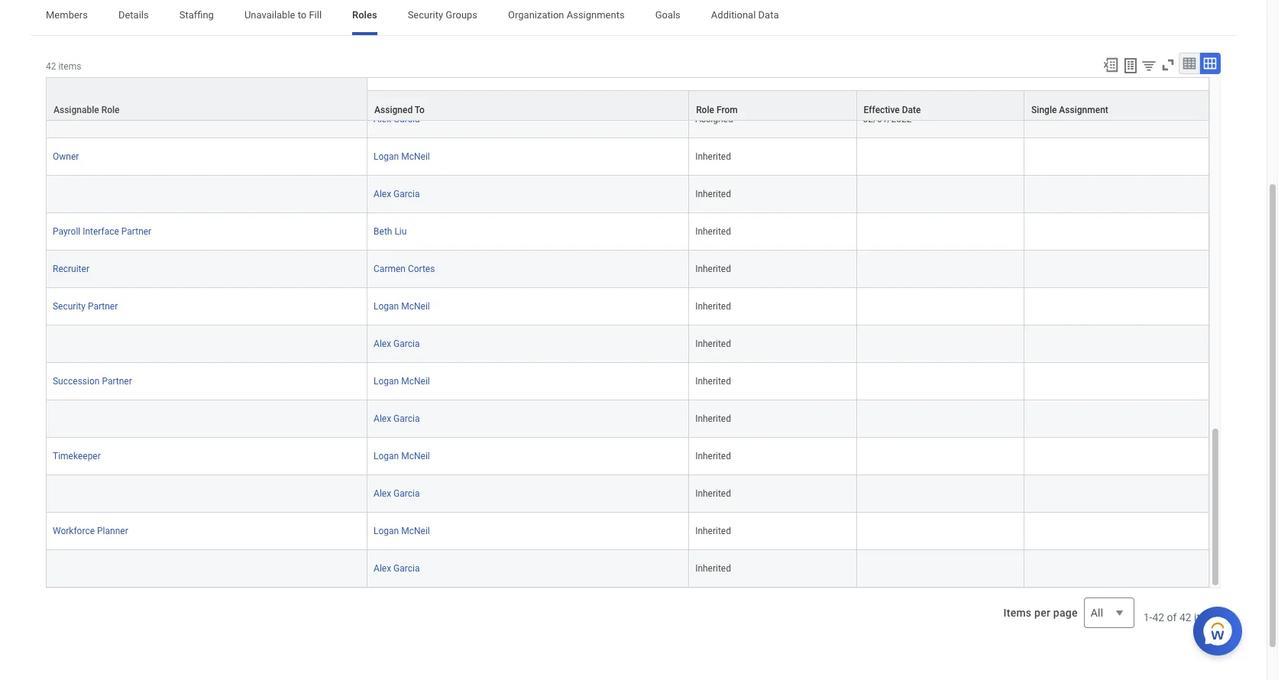 Task type: describe. For each thing, give the bounding box(es) containing it.
1 alex from the top
[[374, 114, 391, 124]]

assignments
[[567, 10, 625, 21]]

of
[[1168, 611, 1177, 623]]

logan mcneil link for security
[[374, 298, 430, 311]]

row containing security partner
[[46, 288, 1210, 325]]

mcneil for security
[[401, 301, 430, 311]]

6 garcia from the top
[[394, 563, 420, 574]]

export to worksheets image
[[1122, 57, 1140, 75]]

timekeeper link
[[53, 448, 101, 461]]

row containing payroll interface partner
[[46, 213, 1210, 250]]

3 inherited from the top
[[696, 226, 731, 237]]

cortes
[[408, 263, 435, 274]]

2 alex garcia from the top
[[374, 188, 420, 199]]

4 inherited from the top
[[696, 263, 731, 274]]

row containing assigned to
[[46, 90, 1210, 120]]

logan mcneil for succession
[[374, 376, 430, 386]]

3 alex garcia link from the top
[[374, 335, 420, 349]]

additional
[[711, 10, 756, 21]]

workforce
[[53, 525, 95, 536]]

owner
[[53, 151, 79, 162]]

data
[[759, 10, 779, 21]]

logan for organization
[[374, 76, 399, 87]]

supervisory
[[145, 76, 193, 87]]

42 items
[[46, 62, 81, 72]]

single
[[1032, 104, 1057, 115]]

select to filter grid data image
[[1141, 58, 1158, 74]]

10 inherited from the top
[[696, 488, 731, 499]]

items per page
[[1004, 607, 1078, 619]]

fill
[[309, 10, 322, 21]]

4 alex from the top
[[374, 413, 391, 424]]

4 alex garcia link from the top
[[374, 410, 420, 424]]

2 logan mcneil from the top
[[374, 151, 430, 162]]

mcneil for organization
[[401, 76, 430, 87]]

1-42 of 42 items status
[[1144, 610, 1221, 625]]

items inside status
[[1195, 611, 1221, 623]]

logan mcneil link for workforce
[[374, 522, 430, 536]]

table image
[[1182, 56, 1198, 71]]

1 horizontal spatial 42
[[1153, 611, 1165, 623]]

logan mcneil for organization
[[374, 76, 430, 87]]

goals
[[655, 10, 681, 21]]

2 logan from the top
[[374, 151, 399, 162]]

logan for succession
[[374, 376, 399, 386]]

1 alex garcia link from the top
[[374, 110, 420, 124]]

additional data
[[711, 10, 779, 21]]

partner for succession partner
[[102, 376, 132, 386]]

15 row from the top
[[46, 550, 1210, 587]]

date
[[902, 104, 921, 115]]

single assignment
[[1032, 104, 1109, 115]]

assigned to button
[[368, 91, 689, 120]]

security for security groups
[[408, 10, 443, 21]]

0 horizontal spatial items
[[58, 62, 81, 72]]

items
[[1004, 607, 1032, 619]]

effective date button
[[857, 91, 1024, 120]]

carmen cortes
[[374, 263, 435, 274]]

role from
[[696, 104, 738, 115]]

beth liu
[[374, 226, 407, 237]]

groups
[[446, 10, 478, 21]]

members
[[46, 10, 88, 21]]

roles
[[352, 10, 377, 21]]

logan mcneil for workforce
[[374, 525, 430, 536]]

assignable role
[[54, 104, 120, 115]]

unavailable to fill
[[244, 10, 322, 21]]

row containing workforce planner
[[46, 512, 1210, 550]]

6 alex garcia from the top
[[374, 563, 420, 574]]

1 inherited from the top
[[696, 151, 731, 162]]

row containing succession partner
[[46, 363, 1210, 400]]

5 logan from the top
[[374, 451, 399, 461]]

2 alex from the top
[[374, 188, 391, 199]]

logan for workforce
[[374, 525, 399, 536]]

assignable role row
[[46, 77, 1210, 120]]

5 alex garcia from the top
[[374, 488, 420, 499]]

5 alex from the top
[[374, 488, 391, 499]]

assigned to
[[375, 104, 425, 115]]

payroll interface partner
[[53, 226, 151, 237]]

export to excel image
[[1103, 57, 1120, 74]]

12 inherited from the top
[[696, 563, 731, 574]]

2 role from the left
[[696, 104, 715, 115]]

5 logan mcneil from the top
[[374, 451, 430, 461]]

2 inherited from the top
[[696, 188, 731, 199]]

succession partner
[[53, 376, 132, 386]]

6 alex garcia link from the top
[[374, 560, 420, 574]]

assigned for garcia
[[696, 114, 734, 124]]

security partner
[[53, 301, 118, 311]]

partner inside payroll interface partner link
[[121, 226, 151, 237]]

partner for security partner
[[88, 301, 118, 311]]

2 mcneil from the top
[[401, 151, 430, 162]]

owner link
[[53, 148, 79, 162]]

1 garcia from the top
[[394, 114, 420, 124]]

5 logan mcneil link from the top
[[374, 448, 430, 461]]



Task type: vqa. For each thing, say whether or not it's contained in the screenshot.
fourth McNeil
yes



Task type: locate. For each thing, give the bounding box(es) containing it.
details
[[118, 10, 149, 21]]

to
[[298, 10, 307, 21]]

3 alex garcia from the top
[[374, 338, 420, 349]]

organization for organization assignments
[[508, 10, 564, 21]]

0 vertical spatial security
[[408, 10, 443, 21]]

logan mcneil
[[374, 76, 430, 87], [374, 151, 430, 162], [374, 301, 430, 311], [374, 376, 430, 386], [374, 451, 430, 461], [374, 525, 430, 536]]

tab list
[[31, 0, 1237, 36]]

role
[[101, 104, 120, 115], [696, 104, 715, 115]]

workforce planner
[[53, 525, 128, 536]]

1 horizontal spatial security
[[408, 10, 443, 21]]

row containing recruiter
[[46, 250, 1210, 288]]

9 inherited from the top
[[696, 451, 731, 461]]

planner for organization
[[107, 76, 138, 87]]

7 inherited from the top
[[696, 376, 731, 386]]

fullscreen image
[[1160, 57, 1177, 74]]

assignable role button
[[47, 78, 367, 120]]

carmen cortes link
[[374, 260, 435, 274]]

items right the 'of'
[[1195, 611, 1221, 623]]

partner right succession
[[102, 376, 132, 386]]

10 row from the top
[[46, 363, 1210, 400]]

recruiter
[[53, 263, 89, 274]]

planner for workforce
[[97, 525, 128, 536]]

8 inherited from the top
[[696, 413, 731, 424]]

3 mcneil from the top
[[401, 301, 430, 311]]

row
[[46, 63, 1210, 101], [46, 90, 1210, 120], [46, 101, 1210, 138], [46, 138, 1210, 175], [46, 175, 1210, 213], [46, 213, 1210, 250], [46, 250, 1210, 288], [46, 288, 1210, 325], [46, 325, 1210, 363], [46, 363, 1210, 400], [46, 400, 1210, 438], [46, 438, 1210, 475], [46, 475, 1210, 512], [46, 512, 1210, 550], [46, 550, 1210, 587]]

assigned inside popup button
[[375, 104, 413, 115]]

1 role from the left
[[101, 104, 120, 115]]

1 row from the top
[[46, 63, 1210, 101]]

logan mcneil for security
[[374, 301, 430, 311]]

partner
[[121, 226, 151, 237], [88, 301, 118, 311], [102, 376, 132, 386]]

2 logan mcneil link from the top
[[374, 148, 430, 162]]

row containing timekeeper
[[46, 438, 1210, 475]]

assigned for mcneil
[[696, 76, 734, 87]]

9 row from the top
[[46, 325, 1210, 363]]

13 row from the top
[[46, 475, 1210, 512]]

partner down recruiter
[[88, 301, 118, 311]]

effective date
[[864, 104, 921, 115]]

items
[[58, 62, 81, 72], [1195, 611, 1221, 623]]

6 row from the top
[[46, 213, 1210, 250]]

4 alex garcia from the top
[[374, 413, 420, 424]]

3 logan mcneil link from the top
[[374, 298, 430, 311]]

security for security partner
[[53, 301, 86, 311]]

1 logan mcneil link from the top
[[374, 73, 430, 87]]

02/01/2022 for alex garcia
[[863, 114, 912, 124]]

12 row from the top
[[46, 438, 1210, 475]]

2 alex garcia link from the top
[[374, 185, 420, 199]]

alex
[[374, 114, 391, 124], [374, 188, 391, 199], [374, 338, 391, 349], [374, 413, 391, 424], [374, 488, 391, 499], [374, 563, 391, 574]]

garcia
[[394, 114, 420, 124], [394, 188, 420, 199], [394, 338, 420, 349], [394, 413, 420, 424], [394, 488, 420, 499], [394, 563, 420, 574]]

cell
[[1025, 63, 1210, 101], [46, 101, 368, 138], [1025, 101, 1210, 138], [857, 138, 1025, 175], [1025, 138, 1210, 175], [46, 175, 368, 213], [857, 175, 1025, 213], [1025, 175, 1210, 213], [857, 213, 1025, 250], [1025, 213, 1210, 250], [857, 250, 1025, 288], [1025, 250, 1210, 288], [857, 288, 1025, 325], [1025, 288, 1210, 325], [46, 325, 368, 363], [857, 325, 1025, 363], [1025, 325, 1210, 363], [857, 363, 1025, 400], [1025, 363, 1210, 400], [46, 400, 368, 438], [857, 400, 1025, 438], [1025, 400, 1210, 438], [857, 438, 1025, 475], [1025, 438, 1210, 475], [46, 475, 368, 512], [857, 475, 1025, 512], [1025, 475, 1210, 512], [857, 512, 1025, 550], [1025, 512, 1210, 550], [46, 550, 368, 587], [857, 550, 1025, 587], [1025, 550, 1210, 587]]

6 logan from the top
[[374, 525, 399, 536]]

1 logan from the top
[[374, 76, 399, 87]]

1-42 of 42 items
[[1144, 611, 1221, 623]]

4 row from the top
[[46, 138, 1210, 175]]

logan for security
[[374, 301, 399, 311]]

1 02/01/2022 from the top
[[863, 76, 912, 87]]

logan mcneil link for organization
[[374, 73, 430, 87]]

succession partner link
[[53, 373, 132, 386]]

toolbar
[[1096, 53, 1221, 77]]

to
[[415, 104, 425, 115]]

partner right interface
[[121, 226, 151, 237]]

logan
[[374, 76, 399, 87], [374, 151, 399, 162], [374, 301, 399, 311], [374, 376, 399, 386], [374, 451, 399, 461], [374, 525, 399, 536]]

6 alex from the top
[[374, 563, 391, 574]]

1 horizontal spatial role
[[696, 104, 715, 115]]

6 inherited from the top
[[696, 338, 731, 349]]

4 mcneil from the top
[[401, 376, 430, 386]]

1 alex garcia from the top
[[374, 114, 420, 124]]

role down organization planner - supervisory
[[101, 104, 120, 115]]

organization
[[508, 10, 564, 21], [53, 76, 105, 87]]

organization for organization planner - supervisory
[[53, 76, 105, 87]]

mcneil for succession
[[401, 376, 430, 386]]

1-
[[1144, 611, 1153, 623]]

0 horizontal spatial 42
[[46, 62, 56, 72]]

expand table image
[[1203, 56, 1218, 71]]

1 vertical spatial partner
[[88, 301, 118, 311]]

1 mcneil from the top
[[401, 76, 430, 87]]

single assignment button
[[1025, 91, 1209, 120]]

5 alex garcia link from the top
[[374, 485, 420, 499]]

0 vertical spatial items
[[58, 62, 81, 72]]

staffing
[[179, 10, 214, 21]]

1 horizontal spatial items
[[1195, 611, 1221, 623]]

1 horizontal spatial organization
[[508, 10, 564, 21]]

1 vertical spatial 02/01/2022
[[863, 114, 912, 124]]

partner inside security partner link
[[88, 301, 118, 311]]

3 row from the top
[[46, 101, 1210, 138]]

organization down 42 items at the left
[[53, 76, 105, 87]]

1 vertical spatial items
[[1195, 611, 1221, 623]]

02/01/2022
[[863, 76, 912, 87], [863, 114, 912, 124]]

3 garcia from the top
[[394, 338, 420, 349]]

-
[[140, 76, 143, 87]]

11 inherited from the top
[[696, 525, 731, 536]]

inherited
[[696, 151, 731, 162], [696, 188, 731, 199], [696, 226, 731, 237], [696, 263, 731, 274], [696, 301, 731, 311], [696, 338, 731, 349], [696, 376, 731, 386], [696, 413, 731, 424], [696, 451, 731, 461], [696, 488, 731, 499], [696, 525, 731, 536], [696, 563, 731, 574]]

security partner link
[[53, 298, 118, 311]]

3 alex from the top
[[374, 338, 391, 349]]

security groups
[[408, 10, 478, 21]]

security inside tab list
[[408, 10, 443, 21]]

6 logan mcneil from the top
[[374, 525, 430, 536]]

role left from
[[696, 104, 715, 115]]

5 mcneil from the top
[[401, 451, 430, 461]]

4 logan mcneil link from the top
[[374, 373, 430, 386]]

page
[[1054, 607, 1078, 619]]

4 logan mcneil from the top
[[374, 376, 430, 386]]

assignment
[[1060, 104, 1109, 115]]

effective
[[864, 104, 900, 115]]

2 garcia from the top
[[394, 188, 420, 199]]

planner
[[107, 76, 138, 87], [97, 525, 128, 536]]

42 up 'assignable'
[[46, 62, 56, 72]]

beth liu link
[[374, 223, 407, 237]]

timekeeper
[[53, 451, 101, 461]]

organization assignments
[[508, 10, 625, 21]]

organization planner - supervisory
[[53, 76, 193, 87]]

planner left -
[[107, 76, 138, 87]]

carmen
[[374, 263, 406, 274]]

5 garcia from the top
[[394, 488, 420, 499]]

payroll
[[53, 226, 80, 237]]

role from button
[[689, 91, 856, 120]]

logan mcneil link for succession
[[374, 373, 430, 386]]

organization planner - supervisory link
[[53, 73, 193, 87]]

alex garcia
[[374, 114, 420, 124], [374, 188, 420, 199], [374, 338, 420, 349], [374, 413, 420, 424], [374, 488, 420, 499], [374, 563, 420, 574]]

role inside row
[[101, 104, 120, 115]]

5 inherited from the top
[[696, 301, 731, 311]]

organization inside tab list
[[508, 10, 564, 21]]

11 row from the top
[[46, 400, 1210, 438]]

items per page element
[[1002, 588, 1135, 637]]

1 logan mcneil from the top
[[374, 76, 430, 87]]

3 logan mcneil from the top
[[374, 301, 430, 311]]

42 left the 'of'
[[1153, 611, 1165, 623]]

6 logan mcneil link from the top
[[374, 522, 430, 536]]

0 vertical spatial 02/01/2022
[[863, 76, 912, 87]]

2 02/01/2022 from the top
[[863, 114, 912, 124]]

succession
[[53, 376, 100, 386]]

14 row from the top
[[46, 512, 1210, 550]]

row containing owner
[[46, 138, 1210, 175]]

42 right the 'of'
[[1180, 611, 1192, 623]]

workforce planner link
[[53, 522, 128, 536]]

beth
[[374, 226, 392, 237]]

02/01/2022 for logan mcneil
[[863, 76, 912, 87]]

2 horizontal spatial 42
[[1180, 611, 1192, 623]]

liu
[[395, 226, 407, 237]]

payroll interface partner link
[[53, 223, 151, 237]]

tab list containing members
[[31, 0, 1237, 36]]

partner inside succession partner link
[[102, 376, 132, 386]]

interface
[[83, 226, 119, 237]]

8 row from the top
[[46, 288, 1210, 325]]

42
[[46, 62, 56, 72], [1153, 611, 1165, 623], [1180, 611, 1192, 623]]

row containing organization planner - supervisory
[[46, 63, 1210, 101]]

from
[[717, 104, 738, 115]]

0 vertical spatial partner
[[121, 226, 151, 237]]

logan mcneil link
[[374, 73, 430, 87], [374, 148, 430, 162], [374, 298, 430, 311], [374, 373, 430, 386], [374, 448, 430, 461], [374, 522, 430, 536]]

4 logan from the top
[[374, 376, 399, 386]]

0 horizontal spatial security
[[53, 301, 86, 311]]

per
[[1035, 607, 1051, 619]]

1 vertical spatial planner
[[97, 525, 128, 536]]

0 vertical spatial organization
[[508, 10, 564, 21]]

0 vertical spatial planner
[[107, 76, 138, 87]]

0 horizontal spatial role
[[101, 104, 120, 115]]

unavailable
[[244, 10, 295, 21]]

organization left the assignments
[[508, 10, 564, 21]]

1 vertical spatial security
[[53, 301, 86, 311]]

planner right workforce
[[97, 525, 128, 536]]

mcneil
[[401, 76, 430, 87], [401, 151, 430, 162], [401, 301, 430, 311], [401, 376, 430, 386], [401, 451, 430, 461], [401, 525, 430, 536]]

security left groups
[[408, 10, 443, 21]]

3 logan from the top
[[374, 301, 399, 311]]

assignable
[[54, 104, 99, 115]]

security
[[408, 10, 443, 21], [53, 301, 86, 311]]

6 mcneil from the top
[[401, 525, 430, 536]]

assigned
[[696, 76, 734, 87], [375, 104, 413, 115], [696, 114, 734, 124]]

security down recruiter
[[53, 301, 86, 311]]

mcneil for workforce
[[401, 525, 430, 536]]

5 row from the top
[[46, 175, 1210, 213]]

7 row from the top
[[46, 250, 1210, 288]]

alex garcia link
[[374, 110, 420, 124], [374, 185, 420, 199], [374, 335, 420, 349], [374, 410, 420, 424], [374, 485, 420, 499], [374, 560, 420, 574]]

2 row from the top
[[46, 90, 1210, 120]]

1 vertical spatial organization
[[53, 76, 105, 87]]

recruiter link
[[53, 260, 89, 274]]

2 vertical spatial partner
[[102, 376, 132, 386]]

0 horizontal spatial organization
[[53, 76, 105, 87]]

organization inside row
[[53, 76, 105, 87]]

4 garcia from the top
[[394, 413, 420, 424]]

items up 'assignable'
[[58, 62, 81, 72]]



